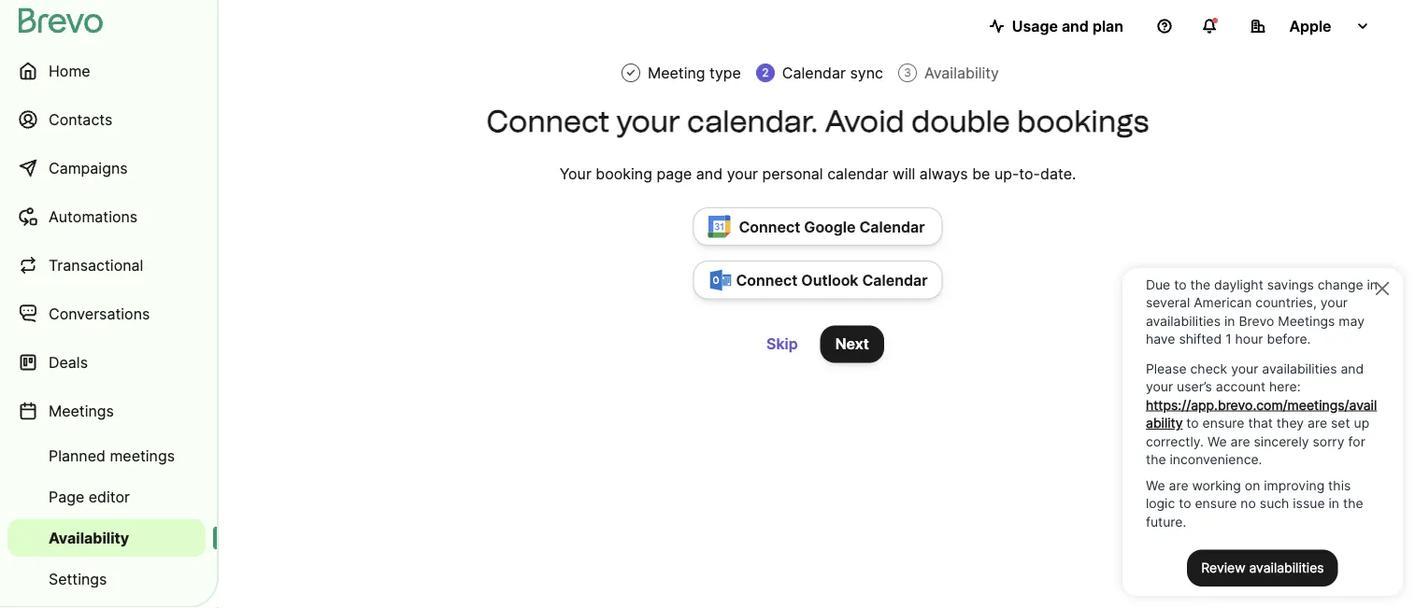 Task type: vqa. For each thing, say whether or not it's contained in the screenshot.
to
no



Task type: locate. For each thing, give the bounding box(es) containing it.
usage
[[1012, 17, 1058, 35]]

calendar right 2
[[782, 64, 846, 82]]

2 vertical spatial calendar
[[862, 271, 928, 290]]

and right page on the top left of page
[[696, 165, 723, 183]]

connect left "outlook"
[[736, 271, 798, 290]]

2
[[762, 66, 769, 79]]

calendar down will
[[860, 218, 925, 236]]

campaigns link
[[7, 146, 206, 191]]

0 vertical spatial and
[[1062, 17, 1089, 35]]

no color image
[[625, 66, 637, 79]]

page editor
[[49, 488, 130, 506]]

0 horizontal spatial your
[[617, 103, 680, 139]]

connect for connect google calendar
[[739, 218, 801, 236]]

personal
[[762, 165, 823, 183]]

skip button
[[752, 326, 813, 363]]

always
[[920, 165, 968, 183]]

automations link
[[7, 194, 206, 239]]

your
[[617, 103, 680, 139], [727, 165, 758, 183]]

and
[[1062, 17, 1089, 35], [696, 165, 723, 183]]

next
[[836, 335, 869, 353]]

availability up double
[[925, 64, 999, 82]]

1 vertical spatial connect
[[739, 218, 801, 236]]

calendar
[[782, 64, 846, 82], [860, 218, 925, 236], [862, 271, 928, 290]]

connect
[[487, 103, 610, 139], [739, 218, 801, 236], [736, 271, 798, 290]]

2 vertical spatial connect
[[736, 271, 798, 290]]

bookings
[[1017, 103, 1150, 139]]

planned
[[49, 447, 106, 465]]

connect outlook calendar button
[[693, 261, 943, 299]]

page
[[657, 165, 692, 183]]

calendar for outlook
[[862, 271, 928, 290]]

check
[[625, 66, 637, 79]]

conversations
[[49, 305, 150, 323]]

connect up the your
[[487, 103, 610, 139]]

0 vertical spatial connect
[[487, 103, 610, 139]]

availability
[[925, 64, 999, 82], [49, 529, 129, 547]]

calendar right "outlook"
[[862, 271, 928, 290]]

and inside button
[[1062, 17, 1089, 35]]

transactional
[[49, 256, 143, 274]]

1 horizontal spatial and
[[1062, 17, 1089, 35]]

deals
[[49, 353, 88, 372]]

google
[[804, 218, 856, 236]]

1 vertical spatial availability
[[49, 529, 129, 547]]

booking
[[596, 165, 653, 183]]

sync
[[850, 64, 884, 82]]

home link
[[7, 49, 206, 93]]

skip
[[767, 335, 798, 353]]

transactional link
[[7, 243, 206, 288]]

meetings
[[49, 402, 114, 420]]

double
[[912, 103, 1011, 139]]

availability down page editor
[[49, 529, 129, 547]]

1 vertical spatial your
[[727, 165, 758, 183]]

your left personal
[[727, 165, 758, 183]]

0 vertical spatial availability
[[925, 64, 999, 82]]

and left plan
[[1062, 17, 1089, 35]]

your booking page and your personal calendar will always be up-to-date.
[[560, 165, 1076, 183]]

0 horizontal spatial and
[[696, 165, 723, 183]]

automations
[[49, 208, 138, 226]]

to-
[[1019, 165, 1041, 183]]

your down check
[[617, 103, 680, 139]]

date.
[[1041, 165, 1076, 183]]

calendar
[[828, 165, 889, 183]]

planned meetings link
[[7, 438, 206, 475]]

1 vertical spatial calendar
[[860, 218, 925, 236]]

connect down personal
[[739, 218, 801, 236]]

be
[[972, 165, 990, 183]]



Task type: describe. For each thing, give the bounding box(es) containing it.
1 horizontal spatial your
[[727, 165, 758, 183]]

next button
[[821, 326, 884, 363]]

your
[[560, 165, 592, 183]]

settings link
[[7, 561, 206, 598]]

avoid
[[825, 103, 905, 139]]

connect outlook calendar
[[736, 271, 928, 290]]

0 vertical spatial calendar
[[782, 64, 846, 82]]

connect your calendar. avoid double bookings
[[487, 103, 1150, 139]]

meeting
[[648, 64, 705, 82]]

usage and plan button
[[975, 7, 1139, 45]]

calendar sync
[[782, 64, 884, 82]]

1 vertical spatial and
[[696, 165, 723, 183]]

connect for connect outlook calendar
[[736, 271, 798, 290]]

type
[[710, 64, 741, 82]]

calendar for google
[[860, 218, 925, 236]]

outlook
[[802, 271, 859, 290]]

will
[[893, 165, 916, 183]]

apple
[[1290, 17, 1332, 35]]

up-
[[995, 165, 1019, 183]]

settings
[[49, 570, 107, 589]]

0 horizontal spatial availability
[[49, 529, 129, 547]]

meeting type
[[648, 64, 741, 82]]

contacts link
[[7, 97, 206, 142]]

connect google calendar button
[[693, 208, 943, 246]]

usage and plan
[[1012, 17, 1124, 35]]

3
[[904, 66, 911, 79]]

connect for connect your calendar. avoid double bookings
[[487, 103, 610, 139]]

planned meetings
[[49, 447, 175, 465]]

page editor link
[[7, 479, 206, 516]]

page
[[49, 488, 84, 506]]

home
[[49, 62, 90, 80]]

connect google calendar
[[739, 218, 925, 236]]

campaigns
[[49, 159, 128, 177]]

editor
[[89, 488, 130, 506]]

deals link
[[7, 340, 206, 385]]

meetings link
[[7, 389, 206, 434]]

1 horizontal spatial availability
[[925, 64, 999, 82]]

contacts
[[49, 110, 113, 129]]

0 vertical spatial your
[[617, 103, 680, 139]]

apple button
[[1236, 7, 1386, 45]]

conversations link
[[7, 292, 206, 337]]

availability link
[[7, 520, 206, 557]]

plan
[[1093, 17, 1124, 35]]

meetings
[[110, 447, 175, 465]]

calendar.
[[687, 103, 818, 139]]



